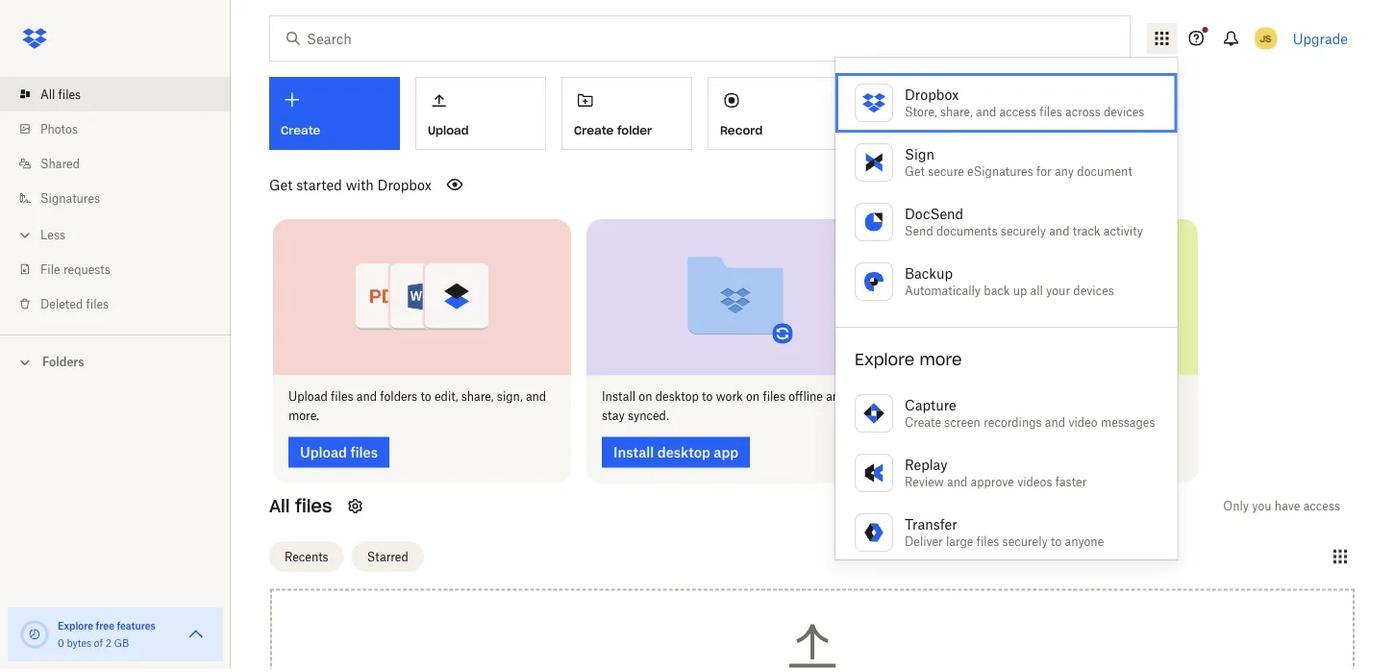 Task type: locate. For each thing, give the bounding box(es) containing it.
0 vertical spatial devices
[[1104, 104, 1144, 119]]

any
[[1055, 164, 1074, 178]]

1 horizontal spatial share,
[[940, 104, 973, 119]]

offline
[[789, 389, 823, 404]]

1 horizontal spatial anyone
[[1065, 534, 1104, 548]]

and inside dropbox store, share, and access files across devices
[[976, 104, 996, 119]]

0 horizontal spatial with
[[346, 176, 374, 193]]

automatically
[[905, 283, 981, 298]]

0 vertical spatial securely
[[1001, 224, 1046, 238]]

0 vertical spatial with
[[346, 176, 374, 193]]

1 vertical spatial anyone
[[1065, 534, 1104, 548]]

with right started
[[346, 176, 374, 193]]

files right the large
[[977, 534, 999, 548]]

esignatures
[[967, 164, 1033, 178]]

get down sign
[[905, 164, 925, 178]]

1 vertical spatial devices
[[1073, 283, 1114, 298]]

get signatures button
[[1000, 77, 1131, 150]]

all
[[1030, 283, 1043, 298]]

gb
[[114, 637, 129, 649]]

with
[[346, 176, 374, 193], [977, 389, 1001, 404]]

files up get signatures at the right
[[1040, 104, 1062, 119]]

and inside replay review and approve videos faster
[[947, 474, 967, 489]]

recents button
[[269, 541, 344, 572]]

explore free features 0 bytes of 2 gb
[[58, 620, 156, 649]]

less image
[[15, 225, 35, 245]]

0 horizontal spatial share,
[[461, 389, 494, 404]]

0 horizontal spatial access
[[999, 104, 1036, 119]]

get
[[1012, 123, 1033, 138], [905, 164, 925, 178], [269, 176, 293, 193]]

back
[[984, 283, 1010, 298]]

create down capture
[[905, 415, 941, 429]]

securely inside transfer deliver large files securely to anyone
[[1002, 534, 1048, 548]]

0 horizontal spatial on
[[639, 389, 652, 404]]

sign get secure esignatures for any document
[[905, 146, 1132, 178]]

starred
[[367, 549, 408, 564]]

recordings
[[984, 415, 1042, 429]]

0 horizontal spatial anyone
[[1004, 389, 1043, 404]]

file
[[40, 262, 60, 276]]

0 horizontal spatial create
[[574, 123, 614, 138]]

to left work
[[702, 389, 713, 404]]

1 vertical spatial securely
[[1002, 534, 1048, 548]]

share files with anyone and control edit or view access.
[[915, 389, 1174, 423]]

0
[[58, 637, 64, 649]]

get inside get signatures button
[[1012, 123, 1033, 138]]

dropbox right started
[[377, 176, 432, 193]]

1 horizontal spatial to
[[702, 389, 713, 404]]

requests
[[63, 262, 110, 276]]

2 horizontal spatial to
[[1051, 534, 1062, 548]]

features
[[117, 620, 156, 632]]

1 vertical spatial explore
[[58, 620, 93, 632]]

create inside capture create screen recordings and video messages
[[905, 415, 941, 429]]

files inside transfer deliver large files securely to anyone
[[977, 534, 999, 548]]

0 horizontal spatial all files
[[40, 87, 81, 101]]

share
[[915, 389, 948, 404]]

files up 'screen'
[[951, 389, 973, 404]]

1 vertical spatial all
[[269, 495, 290, 517]]

1 vertical spatial create
[[905, 415, 941, 429]]

access inside dropbox store, share, and access files across devices
[[999, 104, 1036, 119]]

devices inside the backup automatically back up all your devices
[[1073, 283, 1114, 298]]

upgrade link
[[1293, 30, 1348, 47]]

files right upload
[[331, 389, 353, 404]]

0 vertical spatial share,
[[940, 104, 973, 119]]

0 vertical spatial explore
[[855, 349, 915, 369]]

transfer deliver large files securely to anyone
[[905, 516, 1104, 548]]

on up synced.
[[639, 389, 652, 404]]

0 vertical spatial all files
[[40, 87, 81, 101]]

your
[[1046, 283, 1070, 298]]

to left edit,
[[421, 389, 431, 404]]

0 vertical spatial all
[[40, 87, 55, 101]]

more
[[920, 349, 962, 369]]

to down faster at the right bottom
[[1051, 534, 1062, 548]]

to inside install on desktop to work on files offline and stay synced.
[[702, 389, 713, 404]]

0 vertical spatial anyone
[[1004, 389, 1043, 404]]

get left started
[[269, 176, 293, 193]]

and left video
[[1045, 415, 1065, 429]]

devices
[[1104, 104, 1144, 119], [1073, 283, 1114, 298]]

1 horizontal spatial all files
[[269, 495, 332, 517]]

to inside upload files and folders to edit, share, sign, and more.
[[421, 389, 431, 404]]

1 horizontal spatial explore
[[855, 349, 915, 369]]

0 horizontal spatial to
[[421, 389, 431, 404]]

all up photos in the top left of the page
[[40, 87, 55, 101]]

securely down videos
[[1002, 534, 1048, 548]]

edit,
[[434, 389, 458, 404]]

dropbox
[[905, 86, 959, 102], [377, 176, 432, 193]]

secure
[[928, 164, 964, 178]]

files right deleted
[[86, 297, 109, 311]]

sign
[[905, 146, 934, 162]]

0 horizontal spatial explore
[[58, 620, 93, 632]]

1 vertical spatial access
[[1303, 499, 1340, 513]]

and inside docsend send documents securely and track activity
[[1049, 224, 1070, 238]]

dropbox up 'store,' on the right of the page
[[905, 86, 959, 102]]

0 vertical spatial dropbox
[[905, 86, 959, 102]]

create left folder
[[574, 123, 614, 138]]

with up recordings
[[977, 389, 1001, 404]]

1 horizontal spatial create
[[905, 415, 941, 429]]

all files inside list item
[[40, 87, 81, 101]]

and left track
[[1049, 224, 1070, 238]]

explore up bytes
[[58, 620, 93, 632]]

share,
[[940, 104, 973, 119], [461, 389, 494, 404]]

access up get signatures at the right
[[999, 104, 1036, 119]]

anyone
[[1004, 389, 1043, 404], [1065, 534, 1104, 548]]

send
[[905, 224, 933, 238]]

with inside the "share files with anyone and control edit or view access."
[[977, 389, 1001, 404]]

0 horizontal spatial all
[[40, 87, 55, 101]]

share, inside upload files and folders to edit, share, sign, and more.
[[461, 389, 494, 404]]

install on desktop to work on files offline and stay synced.
[[602, 389, 847, 423]]

files left offline
[[763, 389, 785, 404]]

1 horizontal spatial with
[[977, 389, 1001, 404]]

explore left more
[[855, 349, 915, 369]]

all files up photos in the top left of the page
[[40, 87, 81, 101]]

upload files and folders to edit, share, sign, and more.
[[288, 389, 546, 423]]

explore inside explore free features 0 bytes of 2 gb
[[58, 620, 93, 632]]

list
[[0, 65, 231, 335]]

on
[[639, 389, 652, 404], [746, 389, 760, 404]]

view
[[1149, 389, 1174, 404]]

0 horizontal spatial dropbox
[[377, 176, 432, 193]]

access
[[999, 104, 1036, 119], [1303, 499, 1340, 513]]

get for get started with dropbox
[[269, 176, 293, 193]]

and up sign get secure esignatures for any document
[[976, 104, 996, 119]]

access right the have
[[1303, 499, 1340, 513]]

folders button
[[0, 347, 231, 375]]

1 horizontal spatial all
[[269, 495, 290, 517]]

0 vertical spatial access
[[999, 104, 1036, 119]]

get down dropbox store, share, and access files across devices
[[1012, 123, 1033, 138]]

activity
[[1104, 224, 1143, 238]]

shared link
[[15, 146, 231, 181]]

0 vertical spatial create
[[574, 123, 614, 138]]

files inside dropbox store, share, and access files across devices
[[1040, 104, 1062, 119]]

2 horizontal spatial get
[[1012, 123, 1033, 138]]

securely inside docsend send documents securely and track activity
[[1001, 224, 1046, 238]]

all files link
[[15, 77, 231, 112]]

files up photos in the top left of the page
[[58, 87, 81, 101]]

and
[[976, 104, 996, 119], [1049, 224, 1070, 238], [356, 389, 377, 404], [526, 389, 546, 404], [826, 389, 847, 404], [1046, 389, 1066, 404], [1045, 415, 1065, 429], [947, 474, 967, 489]]

to inside transfer deliver large files securely to anyone
[[1051, 534, 1062, 548]]

and right offline
[[826, 389, 847, 404]]

on right work
[[746, 389, 760, 404]]

replay
[[905, 456, 947, 473]]

create
[[574, 123, 614, 138], [905, 415, 941, 429]]

securely up the backup automatically back up all your devices
[[1001, 224, 1046, 238]]

screen
[[944, 415, 981, 429]]

starred button
[[352, 541, 424, 572]]

of
[[94, 637, 103, 649]]

upgrade
[[1293, 30, 1348, 47]]

stay
[[602, 409, 625, 423]]

1 on from the left
[[639, 389, 652, 404]]

file requests
[[40, 262, 110, 276]]

replay review and approve videos faster
[[905, 456, 1087, 489]]

create folder button
[[561, 77, 692, 150]]

1 horizontal spatial get
[[905, 164, 925, 178]]

edit pdf
[[866, 123, 914, 138]]

1 horizontal spatial dropbox
[[905, 86, 959, 102]]

share, right edit,
[[461, 389, 494, 404]]

document
[[1077, 164, 1132, 178]]

all files
[[40, 87, 81, 101], [269, 495, 332, 517]]

and inside capture create screen recordings and video messages
[[1045, 415, 1065, 429]]

and left control
[[1046, 389, 1066, 404]]

photos
[[40, 122, 78, 136]]

capture
[[905, 397, 956, 413]]

1 vertical spatial share,
[[461, 389, 494, 404]]

devices right across
[[1104, 104, 1144, 119]]

list containing all files
[[0, 65, 231, 335]]

deleted files link
[[15, 287, 231, 321]]

all up recents button
[[269, 495, 290, 517]]

0 horizontal spatial get
[[269, 176, 293, 193]]

all files up recents button
[[269, 495, 332, 517]]

track
[[1073, 224, 1100, 238]]

anyone down faster at the right bottom
[[1065, 534, 1104, 548]]

devices right your
[[1073, 283, 1114, 298]]

control
[[1070, 389, 1108, 404]]

and right review
[[947, 474, 967, 489]]

1 vertical spatial with
[[977, 389, 1001, 404]]

1 horizontal spatial on
[[746, 389, 760, 404]]

anyone up recordings
[[1004, 389, 1043, 404]]

share, right 'store,' on the right of the page
[[940, 104, 973, 119]]

all inside list item
[[40, 87, 55, 101]]

get started with dropbox
[[269, 176, 432, 193]]

securely
[[1001, 224, 1046, 238], [1002, 534, 1048, 548]]

signatures
[[40, 191, 100, 205]]

edit pdf button
[[854, 77, 985, 150]]

all files list item
[[0, 77, 231, 112]]



Task type: describe. For each thing, give the bounding box(es) containing it.
only
[[1223, 499, 1249, 513]]

record button
[[708, 77, 838, 150]]

files inside upload files and folders to edit, share, sign, and more.
[[331, 389, 353, 404]]

have
[[1275, 499, 1300, 513]]

bytes
[[67, 637, 91, 649]]

docsend
[[905, 205, 963, 222]]

install
[[602, 389, 636, 404]]

folders
[[42, 355, 84, 369]]

dropbox store, share, and access files across devices
[[905, 86, 1144, 119]]

video
[[1069, 415, 1098, 429]]

1 vertical spatial dropbox
[[377, 176, 432, 193]]

get inside sign get secure esignatures for any document
[[905, 164, 925, 178]]

signatures link
[[15, 181, 231, 215]]

upload
[[288, 389, 328, 404]]

explore for explore free features 0 bytes of 2 gb
[[58, 620, 93, 632]]

across
[[1065, 104, 1101, 119]]

only you have access
[[1223, 499, 1340, 513]]

dropbox image
[[15, 19, 54, 58]]

pdf
[[892, 123, 914, 138]]

folders
[[380, 389, 417, 404]]

for
[[1036, 164, 1052, 178]]

2 on from the left
[[746, 389, 760, 404]]

create inside create folder button
[[574, 123, 614, 138]]

share, inside dropbox store, share, and access files across devices
[[940, 104, 973, 119]]

approve
[[971, 474, 1014, 489]]

signatures
[[1036, 123, 1099, 138]]

messages
[[1101, 415, 1155, 429]]

deleted
[[40, 297, 83, 311]]

create folder
[[574, 123, 652, 138]]

shared
[[40, 156, 80, 171]]

and left folders
[[356, 389, 377, 404]]

photos link
[[15, 112, 231, 146]]

1 horizontal spatial access
[[1303, 499, 1340, 513]]

free
[[96, 620, 114, 632]]

dropbox inside dropbox store, share, and access files across devices
[[905, 86, 959, 102]]

get signatures
[[1012, 123, 1099, 138]]

anyone inside the "share files with anyone and control edit or view access."
[[1004, 389, 1043, 404]]

recents
[[285, 549, 328, 564]]

files inside install on desktop to work on files offline and stay synced.
[[763, 389, 785, 404]]

edit
[[866, 123, 889, 138]]

and inside the "share files with anyone and control edit or view access."
[[1046, 389, 1066, 404]]

desktop
[[655, 389, 699, 404]]

deleted files
[[40, 297, 109, 311]]

less
[[40, 227, 65, 242]]

docsend send documents securely and track activity
[[905, 205, 1143, 238]]

files inside list item
[[58, 87, 81, 101]]

more.
[[288, 409, 319, 423]]

sign,
[[497, 389, 523, 404]]

synced.
[[628, 409, 669, 423]]

with for started
[[346, 176, 374, 193]]

work
[[716, 389, 743, 404]]

and right sign,
[[526, 389, 546, 404]]

transfer
[[905, 516, 957, 532]]

or
[[1135, 389, 1146, 404]]

you
[[1252, 499, 1272, 513]]

backup
[[905, 265, 953, 281]]

files inside the "share files with anyone and control edit or view access."
[[951, 389, 973, 404]]

explore for explore more
[[855, 349, 915, 369]]

explore more
[[855, 349, 962, 369]]

quota usage element
[[19, 619, 50, 650]]

large
[[946, 534, 973, 548]]

devices inside dropbox store, share, and access files across devices
[[1104, 104, 1144, 119]]

anyone inside transfer deliver large files securely to anyone
[[1065, 534, 1104, 548]]

backup automatically back up all your devices
[[905, 265, 1114, 298]]

1 vertical spatial all files
[[269, 495, 332, 517]]

store,
[[905, 104, 937, 119]]

faster
[[1055, 474, 1087, 489]]

access.
[[915, 409, 955, 423]]

up
[[1013, 283, 1027, 298]]

edit
[[1111, 389, 1132, 404]]

with for files
[[977, 389, 1001, 404]]

documents
[[936, 224, 998, 238]]

started
[[296, 176, 342, 193]]

folder
[[617, 123, 652, 138]]

videos
[[1017, 474, 1052, 489]]

get for get signatures
[[1012, 123, 1033, 138]]

files up recents button
[[295, 495, 332, 517]]

capture create screen recordings and video messages
[[905, 397, 1155, 429]]

deliver
[[905, 534, 943, 548]]

and inside install on desktop to work on files offline and stay synced.
[[826, 389, 847, 404]]



Task type: vqa. For each thing, say whether or not it's contained in the screenshot.


